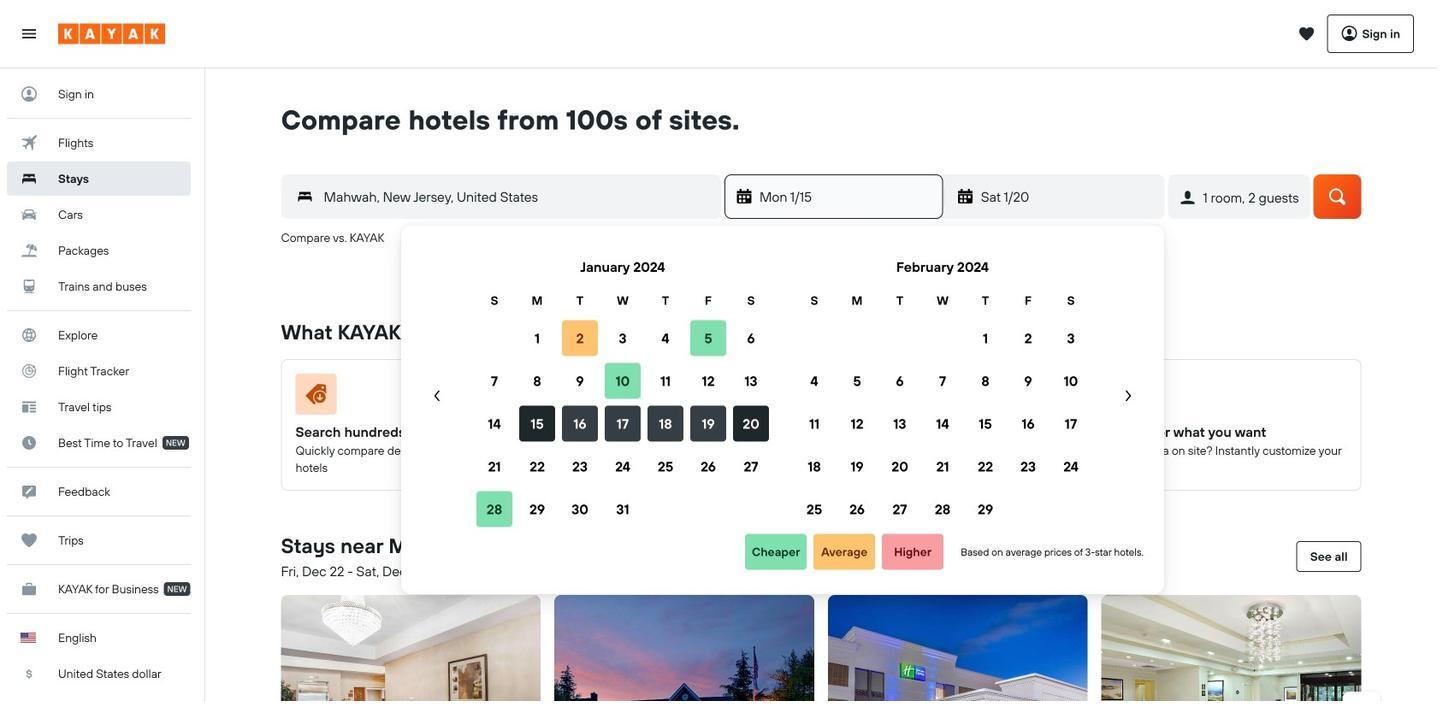 Task type: locate. For each thing, give the bounding box(es) containing it.
navigation menu image
[[21, 25, 38, 42]]

start date calendar input element
[[422, 246, 1144, 531]]

row
[[473, 291, 773, 310], [793, 291, 1093, 310], [473, 317, 773, 360], [793, 317, 1093, 360], [473, 360, 773, 403], [793, 360, 1093, 403], [473, 403, 773, 445], [793, 403, 1093, 445], [473, 445, 773, 488], [793, 445, 1093, 488], [473, 488, 773, 531], [793, 488, 1093, 531]]

1 grid from the left
[[473, 246, 773, 531]]

1 horizontal spatial grid
[[793, 246, 1093, 531]]

1 figure from the left
[[296, 374, 520, 422]]

item 3 of 8 group
[[821, 589, 1095, 702]]

grid
[[473, 246, 773, 531], [793, 246, 1093, 531]]

united states (english) image
[[21, 633, 36, 643]]

next month image
[[1120, 388, 1137, 405]]

None search field
[[255, 137, 1387, 277]]

Enter a city, hotel, airport or landmark text field
[[314, 185, 720, 209]]

figure
[[296, 374, 520, 422], [569, 374, 793, 422], [843, 374, 1067, 422], [1116, 374, 1340, 422]]

previous month image
[[429, 388, 446, 405]]

4 figure from the left
[[1116, 374, 1340, 422]]

0 horizontal spatial grid
[[473, 246, 773, 531]]



Task type: vqa. For each thing, say whether or not it's contained in the screenshot.
'item 2 of 8' group
yes



Task type: describe. For each thing, give the bounding box(es) containing it.
item 4 of 8 group
[[1095, 589, 1368, 702]]

2 figure from the left
[[569, 374, 793, 422]]

2 grid from the left
[[793, 246, 1093, 531]]

item 2 of 8 group
[[548, 589, 821, 702]]

item 1 of 8 group
[[274, 589, 548, 702]]

item 5 of 8 group
[[1368, 589, 1437, 702]]

3 figure from the left
[[843, 374, 1067, 422]]



